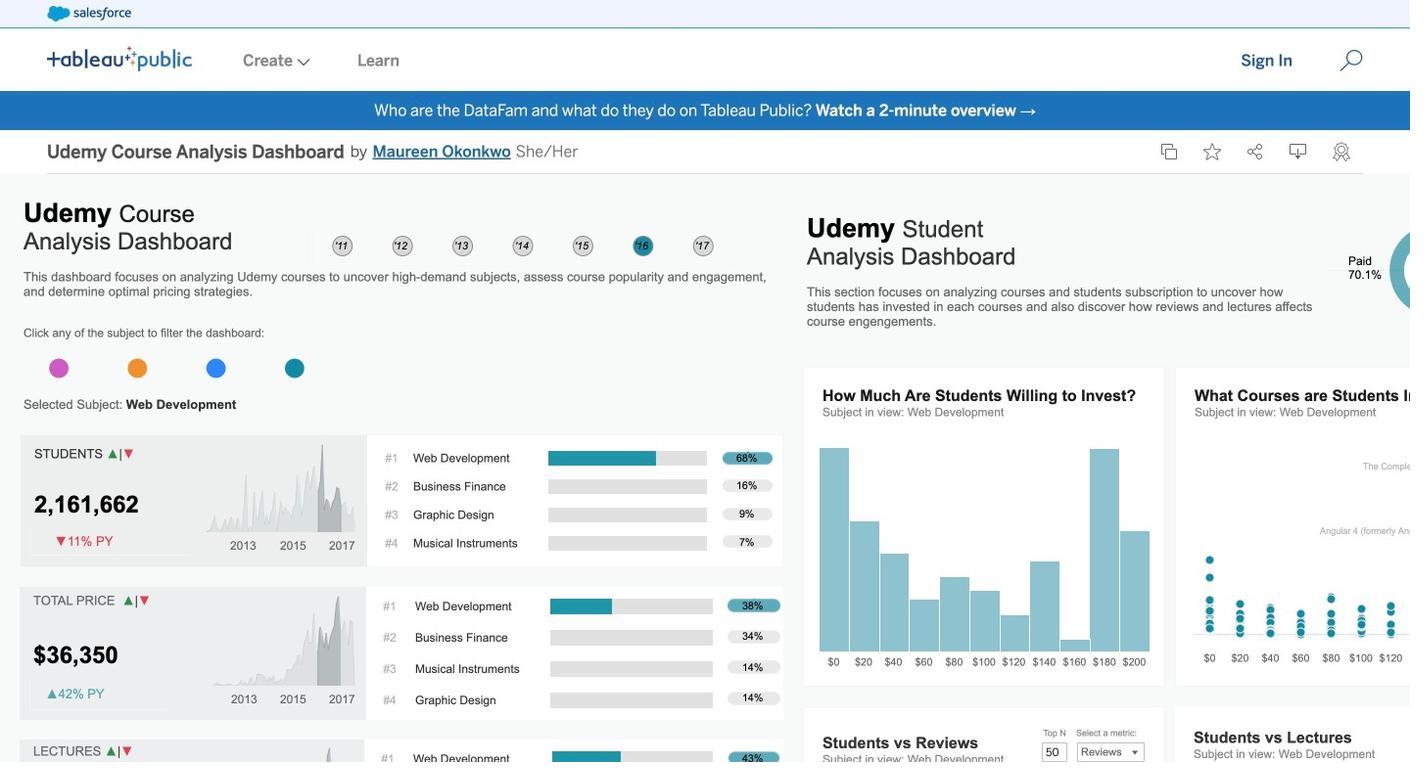 Task type: describe. For each thing, give the bounding box(es) containing it.
salesforce logo image
[[47, 6, 131, 22]]

go to search image
[[1316, 49, 1387, 72]]



Task type: vqa. For each thing, say whether or not it's contained in the screenshot.
ruby.anderson5854 image
no



Task type: locate. For each thing, give the bounding box(es) containing it.
make a copy image
[[1161, 143, 1178, 161]]

favorite button image
[[1204, 143, 1221, 161]]

logo image
[[47, 46, 192, 72]]

create image
[[293, 58, 310, 66]]

nominate for viz of the day image
[[1333, 142, 1351, 162]]



